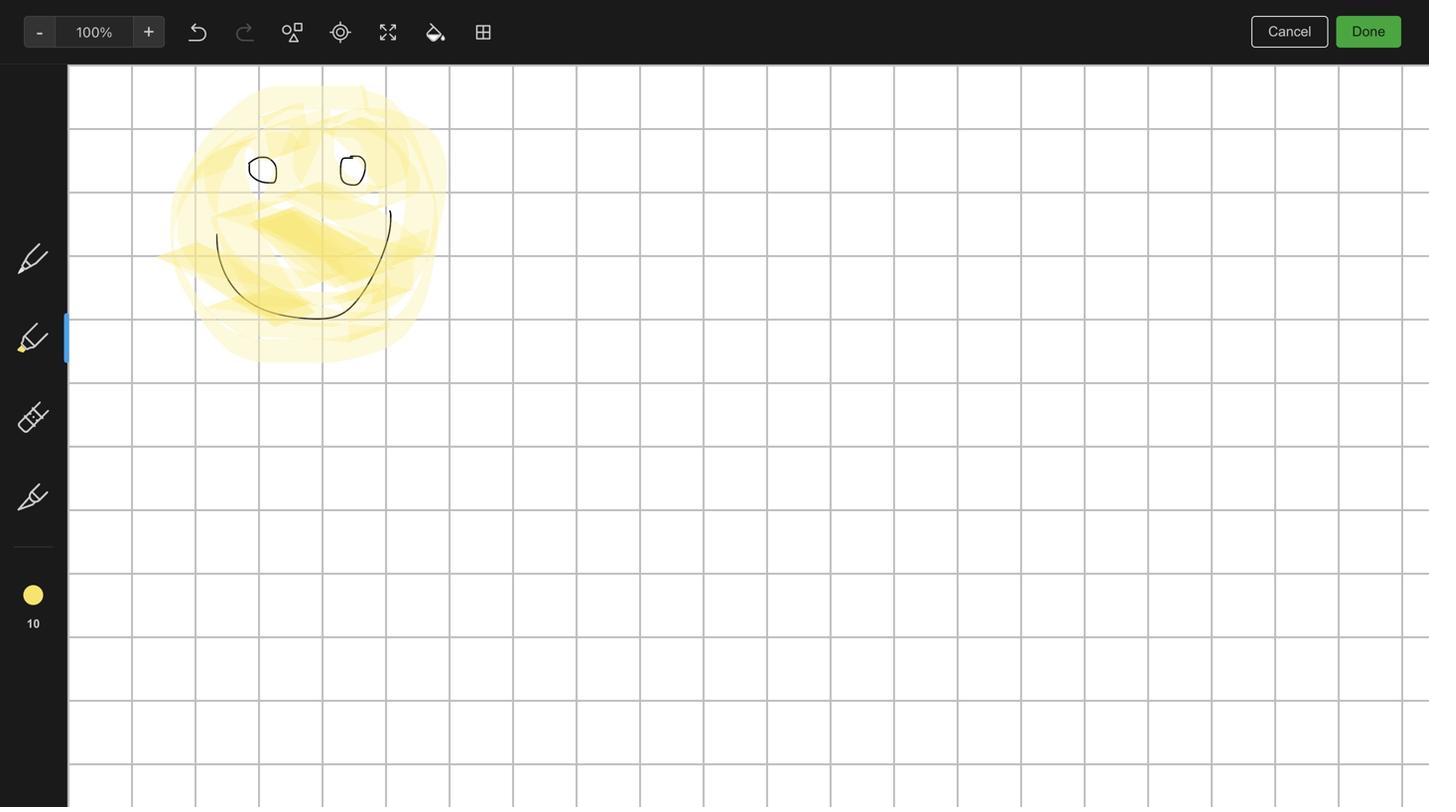 Task type: vqa. For each thing, say whether or not it's contained in the screenshot.
the "First Notebook" on the left top of the page
yes



Task type: describe. For each thing, give the bounding box(es) containing it.
trash ( 1 )
[[44, 378, 100, 394]]

settings image
[[203, 16, 226, 40]]

upgrade button
[[12, 716, 226, 756]]

first notebook button
[[299, 10, 419, 38]]

add a reminder image
[[250, 776, 274, 799]]

all changes saved
[[1306, 780, 1414, 795]]

notes link
[[0, 188, 237, 219]]

)
[[95, 379, 100, 393]]

share
[[1327, 15, 1365, 32]]

font color image
[[843, 56, 893, 83]]

Search text field
[[26, 58, 212, 93]]

1
[[89, 379, 95, 393]]

all
[[1306, 780, 1321, 795]]

heading level image
[[584, 56, 686, 83]]

me
[[123, 334, 143, 351]]

shared
[[44, 334, 89, 351]]

changes
[[1324, 780, 1375, 795]]

tasks
[[44, 227, 80, 244]]

highlight image
[[988, 56, 1036, 83]]

(
[[84, 379, 89, 393]]

trash
[[44, 378, 79, 394]]

notebook
[[354, 16, 412, 31]]

shared with me
[[44, 334, 143, 351]]

new
[[44, 114, 72, 130]]

note window element
[[0, 0, 1430, 807]]

font family image
[[691, 56, 783, 83]]

share button
[[1310, 8, 1382, 40]]

first notebook
[[324, 16, 412, 31]]

home link
[[0, 156, 238, 188]]

tags button
[[0, 295, 237, 327]]

notebooks link
[[0, 263, 237, 295]]

upgrade
[[103, 728, 162, 744]]

home
[[44, 163, 82, 180]]

you
[[1272, 16, 1294, 31]]



Task type: locate. For each thing, give the bounding box(es) containing it.
Note Editor text field
[[0, 0, 1430, 807]]

shared with me link
[[0, 327, 237, 358]]

first
[[324, 16, 350, 31]]

notes
[[44, 195, 82, 212]]

None search field
[[26, 58, 212, 93]]

tree containing home
[[0, 156, 238, 698]]

saved
[[1379, 780, 1414, 795]]

more image
[[1296, 56, 1357, 83]]

tags
[[45, 303, 75, 319]]

alignment image
[[1178, 56, 1227, 83]]

expand notebooks image
[[5, 271, 21, 287]]

expand note image
[[252, 12, 276, 36]]

with
[[93, 334, 120, 351]]

tree
[[0, 156, 238, 698]]

tasks button
[[0, 219, 237, 251]]

only you
[[1241, 16, 1294, 31]]

only
[[1241, 16, 1269, 31]]

notebooks
[[45, 271, 114, 287]]

font size image
[[788, 56, 838, 83]]

insert image
[[251, 56, 341, 83]]

new button
[[12, 104, 226, 140]]



